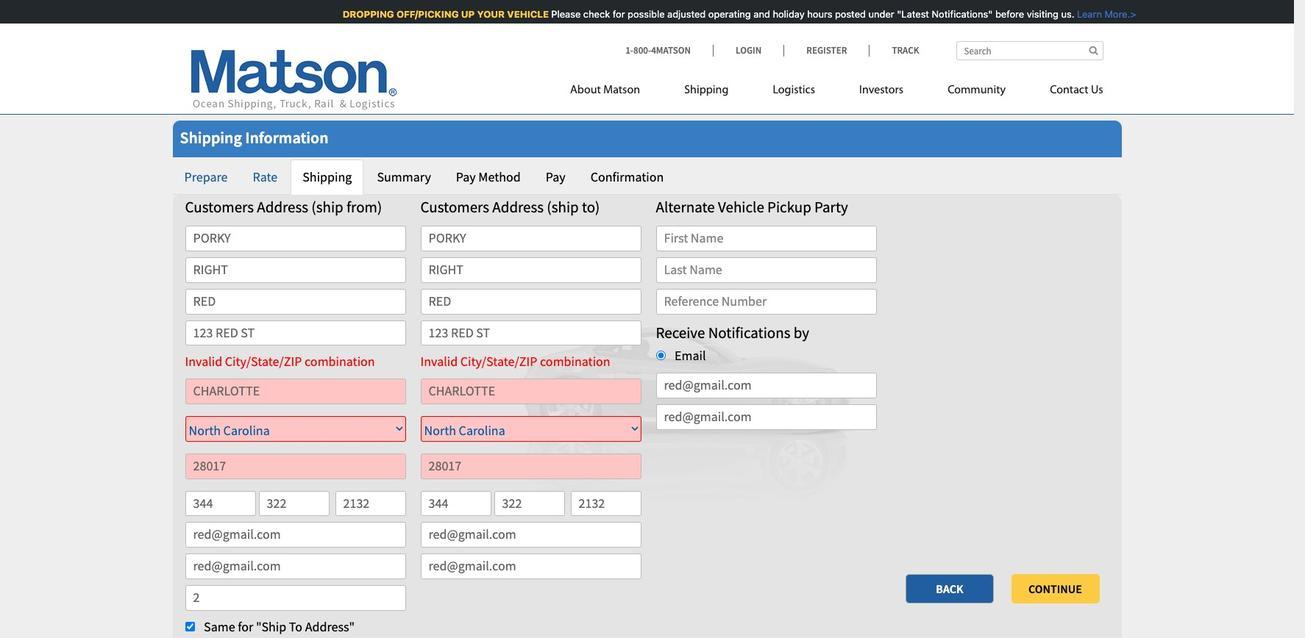 Task type: describe. For each thing, give the bounding box(es) containing it.
Zip text field
[[185, 454, 406, 480]]

confirmation
[[591, 169, 664, 186]]

possible
[[627, 8, 664, 20]]

0 horizontal spatial shipping link
[[291, 160, 364, 195]]

community link
[[926, 77, 1028, 107]]

555 text field for from)
[[259, 491, 329, 517]]

Email radio
[[656, 351, 666, 361]]

by
[[794, 323, 810, 343]]

method
[[479, 169, 521, 186]]

pay         method link
[[445, 160, 533, 195]]

1-800-4matson
[[626, 44, 691, 57]]

matson
[[604, 85, 641, 96]]

Company (Optional) text field
[[421, 289, 642, 315]]

investors link
[[838, 77, 926, 107]]

5555 text field
[[571, 491, 642, 517]]

register link
[[784, 44, 870, 57]]

Email text field
[[656, 373, 877, 399]]

to
[[289, 619, 303, 636]]

about matson
[[571, 85, 641, 96]]

5555 text field
[[335, 491, 406, 517]]

pay for pay         method
[[456, 169, 476, 186]]

adjusted
[[666, 8, 705, 20]]

same for "ship to address"
[[204, 619, 355, 636]]

back
[[937, 582, 964, 597]]

contact us link
[[1028, 77, 1104, 107]]

shipping for shipping link to the left
[[303, 169, 352, 186]]

operating
[[707, 8, 750, 20]]

learn
[[1076, 8, 1101, 20]]

login
[[736, 44, 762, 57]]

email
[[675, 348, 706, 365]]

dropping off/picking up your vehicle please check for possible adjusted operating and holiday hours posted under "latest notifications" before visiting us. learn more.>
[[342, 8, 1136, 20]]

prepare
[[184, 169, 228, 186]]

pay         method
[[456, 169, 521, 186]]

logistics
[[773, 85, 816, 96]]

your
[[476, 8, 504, 20]]

Confirm Email text field
[[656, 405, 877, 430]]

800-
[[634, 44, 652, 57]]

alternate
[[656, 197, 715, 217]]

customers for customers address (ship from)
[[185, 197, 254, 217]]

blue matson logo with ocean, shipping, truck, rail and logistics written beneath it. image
[[191, 50, 397, 111]]

vehicle
[[718, 197, 765, 217]]

community
[[948, 85, 1006, 96]]

track link
[[870, 44, 920, 57]]

up
[[460, 8, 474, 20]]

login link
[[713, 44, 784, 57]]

city/state/zip for customers address (ship to)
[[461, 354, 538, 371]]

notifications
[[709, 323, 791, 343]]

City text field
[[421, 379, 642, 405]]

0 vertical spatial for
[[612, 8, 624, 20]]

confirm email text field for from)
[[185, 555, 406, 580]]

learn more.> link
[[1074, 8, 1136, 20]]

posted
[[834, 8, 865, 20]]

First Name text field
[[185, 226, 406, 252]]

2 first name text field from the left
[[656, 226, 877, 252]]

before
[[995, 8, 1024, 20]]

(ship for to)
[[547, 197, 579, 217]]

information
[[245, 127, 329, 148]]

invalid city/state/zip combination for to)
[[421, 354, 611, 371]]

city/state/zip for customers address (ship from)
[[225, 354, 302, 371]]

Company (Optional) text field
[[185, 289, 406, 315]]

check
[[582, 8, 609, 20]]

visiting
[[1026, 8, 1058, 20]]

search image
[[1090, 46, 1099, 55]]

to)
[[582, 197, 600, 217]]

and
[[753, 8, 769, 20]]

contact us
[[1051, 85, 1104, 96]]

confirm email text field for to)
[[421, 555, 642, 580]]

customers address (ship to)
[[421, 197, 600, 217]]

City text field
[[185, 379, 406, 405]]

1 horizontal spatial shipping link
[[663, 77, 751, 107]]

(ship for from)
[[312, 197, 344, 217]]

alternate vehicle pickup party
[[656, 197, 849, 217]]

555 text field for to)
[[494, 491, 565, 517]]

us.
[[1061, 8, 1074, 20]]

top menu navigation
[[571, 77, 1104, 107]]



Task type: locate. For each thing, give the bounding box(es) containing it.
2 invalid from the left
[[421, 354, 458, 371]]

address down method
[[493, 197, 544, 217]]

0 horizontal spatial reference number text field
[[185, 586, 406, 612]]

1 address from the left
[[257, 197, 309, 217]]

pay
[[456, 169, 476, 186], [546, 169, 566, 186]]

invalid city/state/zip combination up city text box
[[421, 354, 611, 371]]

pay for pay
[[546, 169, 566, 186]]

"ship
[[256, 619, 287, 636]]

first name text field down alternate vehicle pickup party
[[656, 226, 877, 252]]

2 confirm email text field from the left
[[421, 555, 642, 580]]

rate link
[[241, 160, 289, 195]]

for
[[612, 8, 624, 20], [238, 619, 253, 636]]

2 customers from the left
[[421, 197, 490, 217]]

address text field for from)
[[185, 321, 406, 346]]

1 confirm email text field from the left
[[185, 555, 406, 580]]

"latest
[[896, 8, 928, 20]]

combination up city text box
[[540, 354, 611, 371]]

1-800-4matson link
[[626, 44, 713, 57]]

invalid for customers address (ship to)
[[421, 354, 458, 371]]

0 horizontal spatial address
[[257, 197, 309, 217]]

email text field for to)
[[421, 523, 642, 549]]

1 vertical spatial shipping link
[[291, 160, 364, 195]]

invalid city/state/zip combination
[[185, 354, 375, 371], [421, 354, 611, 371]]

vehicle
[[506, 8, 548, 20]]

logistics link
[[751, 77, 838, 107]]

1 horizontal spatial shipping
[[303, 169, 352, 186]]

shipping up prepare
[[180, 127, 242, 148]]

0 horizontal spatial 555 text field
[[259, 491, 329, 517]]

2 555 text field from the left
[[494, 491, 565, 517]]

customers down prepare link
[[185, 197, 254, 217]]

0 horizontal spatial confirm email text field
[[185, 555, 406, 580]]

combination for to)
[[540, 354, 611, 371]]

shipping link down 4matson
[[663, 77, 751, 107]]

0 horizontal spatial 555 text field
[[185, 491, 256, 517]]

shipping down 4matson
[[685, 85, 729, 96]]

pay left method
[[456, 169, 476, 186]]

about matson link
[[571, 77, 663, 107]]

city/state/zip
[[225, 354, 302, 371], [461, 354, 538, 371]]

shipping link up from)
[[291, 160, 364, 195]]

2 (ship from the left
[[547, 197, 579, 217]]

(ship
[[312, 197, 344, 217], [547, 197, 579, 217]]

email text field down zip text box
[[421, 523, 642, 549]]

2 pay from the left
[[546, 169, 566, 186]]

from)
[[347, 197, 382, 217]]

1 horizontal spatial first name text field
[[656, 226, 877, 252]]

555 text field down zip text box
[[494, 491, 565, 517]]

address"
[[305, 619, 355, 636]]

prepare link
[[173, 160, 240, 195]]

address up first name text box
[[257, 197, 309, 217]]

customers for customers address (ship to)
[[421, 197, 490, 217]]

0 horizontal spatial customers
[[185, 197, 254, 217]]

holiday
[[772, 8, 804, 20]]

first name text field up last name text box
[[421, 226, 642, 252]]

2 combination from the left
[[540, 354, 611, 371]]

for right the check
[[612, 8, 624, 20]]

0 horizontal spatial address text field
[[185, 321, 406, 346]]

555 text field for customers address (ship from)
[[185, 491, 256, 517]]

pay inside pay         method link
[[456, 169, 476, 186]]

0 horizontal spatial first name text field
[[421, 226, 642, 252]]

1 address text field from the left
[[185, 321, 406, 346]]

Address text field
[[185, 321, 406, 346], [421, 321, 642, 346]]

for left "ship
[[238, 619, 253, 636]]

city/state/zip up city text box
[[461, 354, 538, 371]]

1 horizontal spatial pay
[[546, 169, 566, 186]]

Zip text field
[[421, 454, 642, 480]]

back button
[[906, 575, 994, 604]]

2 last name text field from the left
[[656, 258, 877, 283]]

1 horizontal spatial 555 text field
[[494, 491, 565, 517]]

0 horizontal spatial pay
[[456, 169, 476, 186]]

invalid city/state/zip combination for from)
[[185, 354, 375, 371]]

investors
[[860, 85, 904, 96]]

more.>
[[1104, 8, 1136, 20]]

555 text field down zip text field
[[259, 491, 329, 517]]

2 555 text field from the left
[[421, 491, 491, 517]]

shipping
[[685, 85, 729, 96], [180, 127, 242, 148], [303, 169, 352, 186]]

1 customers from the left
[[185, 197, 254, 217]]

address for to)
[[493, 197, 544, 217]]

1 horizontal spatial invalid
[[421, 354, 458, 371]]

2 email text field from the left
[[421, 523, 642, 549]]

1 555 text field from the left
[[185, 491, 256, 517]]

pay inside pay link
[[546, 169, 566, 186]]

2 vertical spatial shipping
[[303, 169, 352, 186]]

customers address (ship from)
[[185, 197, 382, 217]]

invalid for customers address (ship from)
[[185, 354, 222, 371]]

address text field down company (optional) text field
[[185, 321, 406, 346]]

0 vertical spatial shipping
[[685, 85, 729, 96]]

1-
[[626, 44, 634, 57]]

last name text field up company (optional) text field
[[185, 258, 406, 283]]

pay up customers address (ship to)
[[546, 169, 566, 186]]

0 horizontal spatial city/state/zip
[[225, 354, 302, 371]]

1 last name text field from the left
[[185, 258, 406, 283]]

1 horizontal spatial confirm email text field
[[421, 555, 642, 580]]

None checkbox
[[185, 623, 195, 632]]

address text field for to)
[[421, 321, 642, 346]]

2 address text field from the left
[[421, 321, 642, 346]]

city/state/zip up city text field
[[225, 354, 302, 371]]

Last Name text field
[[185, 258, 406, 283], [656, 258, 877, 283]]

555 text field
[[185, 491, 256, 517], [421, 491, 491, 517]]

dropping
[[342, 8, 393, 20]]

shipping up from)
[[303, 169, 352, 186]]

1 horizontal spatial combination
[[540, 354, 611, 371]]

same
[[204, 619, 235, 636]]

shipping for shipping information
[[180, 127, 242, 148]]

1 555 text field from the left
[[259, 491, 329, 517]]

register
[[807, 44, 848, 57]]

1 horizontal spatial invalid city/state/zip combination
[[421, 354, 611, 371]]

reference number text field up to
[[185, 586, 406, 612]]

0 horizontal spatial invalid
[[185, 354, 222, 371]]

confirmation link
[[579, 160, 676, 195]]

1 horizontal spatial address text field
[[421, 321, 642, 346]]

shipping inside top menu navigation
[[685, 85, 729, 96]]

receive
[[656, 323, 706, 343]]

invalid
[[185, 354, 222, 371], [421, 354, 458, 371]]

customers down pay         method link
[[421, 197, 490, 217]]

1 city/state/zip from the left
[[225, 354, 302, 371]]

1 (ship from the left
[[312, 197, 344, 217]]

1 horizontal spatial last name text field
[[656, 258, 877, 283]]

summary
[[377, 169, 431, 186]]

1 horizontal spatial email text field
[[421, 523, 642, 549]]

1 horizontal spatial for
[[612, 8, 624, 20]]

2 horizontal spatial shipping
[[685, 85, 729, 96]]

1 pay from the left
[[456, 169, 476, 186]]

us
[[1092, 85, 1104, 96]]

1 vertical spatial for
[[238, 619, 253, 636]]

Search search field
[[957, 41, 1104, 60]]

pay link
[[534, 160, 578, 195]]

rate
[[253, 169, 278, 186]]

combination up city text field
[[305, 354, 375, 371]]

address
[[257, 197, 309, 217], [493, 197, 544, 217]]

please
[[550, 8, 580, 20]]

last name text field up notifications
[[656, 258, 877, 283]]

shipping information
[[180, 127, 329, 148]]

off/picking
[[395, 8, 458, 20]]

0 vertical spatial shipping link
[[663, 77, 751, 107]]

1 invalid city/state/zip combination from the left
[[185, 354, 375, 371]]

None submit
[[1012, 575, 1100, 604]]

receive notifications by
[[656, 323, 810, 343]]

0 horizontal spatial invalid city/state/zip combination
[[185, 354, 375, 371]]

(ship left from)
[[312, 197, 344, 217]]

combination for from)
[[305, 354, 375, 371]]

0 horizontal spatial email text field
[[185, 523, 406, 549]]

2 address from the left
[[493, 197, 544, 217]]

Reference Number text field
[[656, 289, 877, 315], [185, 586, 406, 612]]

address text field down company (optional) text box
[[421, 321, 642, 346]]

summary link
[[365, 160, 443, 195]]

pickup
[[768, 197, 812, 217]]

contact
[[1051, 85, 1089, 96]]

555 text field
[[259, 491, 329, 517], [494, 491, 565, 517]]

1 combination from the left
[[305, 354, 375, 371]]

1 email text field from the left
[[185, 523, 406, 549]]

(ship left to)
[[547, 197, 579, 217]]

1 horizontal spatial address
[[493, 197, 544, 217]]

under
[[868, 8, 894, 20]]

1 horizontal spatial 555 text field
[[421, 491, 491, 517]]

1 first name text field from the left
[[421, 226, 642, 252]]

First Name text field
[[421, 226, 642, 252], [656, 226, 877, 252]]

4matson
[[652, 44, 691, 57]]

email text field down zip text field
[[185, 523, 406, 549]]

reference number text field up notifications
[[656, 289, 877, 315]]

0 horizontal spatial for
[[238, 619, 253, 636]]

0 horizontal spatial shipping
[[180, 127, 242, 148]]

address for from)
[[257, 197, 309, 217]]

1 invalid from the left
[[185, 354, 222, 371]]

1 vertical spatial shipping
[[180, 127, 242, 148]]

0 horizontal spatial last name text field
[[185, 258, 406, 283]]

1 horizontal spatial city/state/zip
[[461, 354, 538, 371]]

0 horizontal spatial (ship
[[312, 197, 344, 217]]

Last Name text field
[[421, 258, 642, 283]]

shipping link
[[663, 77, 751, 107], [291, 160, 364, 195]]

track
[[892, 44, 920, 57]]

None search field
[[957, 41, 1104, 60]]

555 text field for customers address (ship to)
[[421, 491, 491, 517]]

2 city/state/zip from the left
[[461, 354, 538, 371]]

1 horizontal spatial (ship
[[547, 197, 579, 217]]

1 horizontal spatial reference number text field
[[656, 289, 877, 315]]

about
[[571, 85, 601, 96]]

customers
[[185, 197, 254, 217], [421, 197, 490, 217]]

email text field for from)
[[185, 523, 406, 549]]

notifications"
[[931, 8, 992, 20]]

1 vertical spatial reference number text field
[[185, 586, 406, 612]]

invalid city/state/zip combination up city text field
[[185, 354, 375, 371]]

Email text field
[[185, 523, 406, 549], [421, 523, 642, 549]]

Confirm Email text field
[[185, 555, 406, 580], [421, 555, 642, 580]]

hours
[[806, 8, 832, 20]]

1 horizontal spatial customers
[[421, 197, 490, 217]]

2 invalid city/state/zip combination from the left
[[421, 354, 611, 371]]

combination
[[305, 354, 375, 371], [540, 354, 611, 371]]

0 vertical spatial reference number text field
[[656, 289, 877, 315]]

party
[[815, 197, 849, 217]]

0 horizontal spatial combination
[[305, 354, 375, 371]]



Task type: vqa. For each thing, say whether or not it's contained in the screenshot.
password.
no



